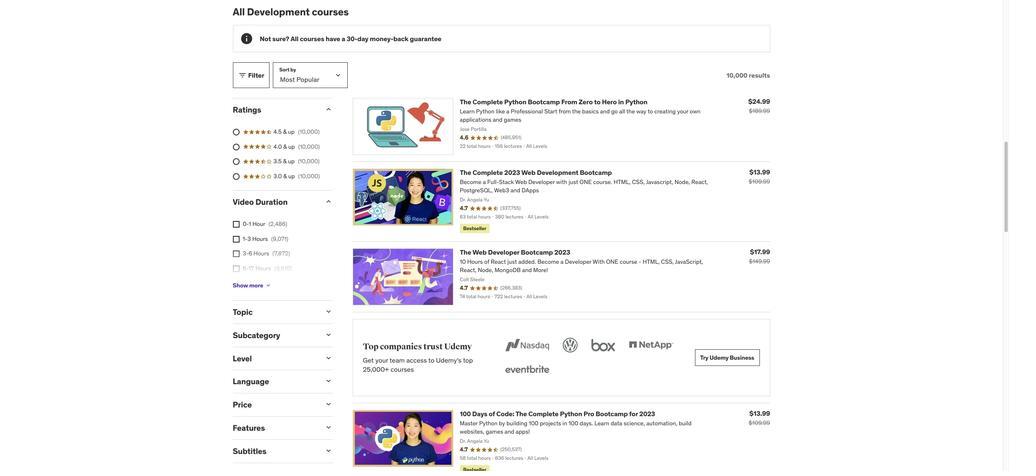 Task type: vqa. For each thing, say whether or not it's contained in the screenshot.
The for The Complete 2023 Web Development Bootcamp
yes



Task type: locate. For each thing, give the bounding box(es) containing it.
(10,000) down 3.5 & up (10,000)
[[298, 173, 320, 180]]

hours right '3'
[[252, 235, 268, 243]]

1 vertical spatial to
[[429, 356, 435, 365]]

&
[[283, 128, 287, 136], [283, 143, 287, 150], [283, 158, 287, 165], [283, 173, 287, 180]]

web
[[522, 169, 536, 177], [473, 249, 487, 257]]

(10,000) for 4.5 & up (10,000)
[[298, 128, 320, 136]]

6
[[249, 250, 252, 258]]

1 xsmall image from the top
[[233, 221, 239, 228]]

udemy's
[[436, 356, 462, 365]]

(10,000) for 3.0 & up (10,000)
[[298, 173, 320, 180]]

6 small image from the top
[[324, 378, 333, 386]]

1 vertical spatial xsmall image
[[233, 251, 239, 258]]

nasdaq image
[[503, 337, 551, 355]]

xsmall image right more
[[265, 283, 272, 289]]

4 (10,000) from the top
[[298, 173, 320, 180]]

all development courses
[[233, 6, 349, 18]]

to right the zero
[[594, 98, 601, 106]]

not sure? all courses have a 30-day money-back guarantee
[[260, 34, 442, 43]]

1 horizontal spatial udemy
[[710, 354, 729, 362]]

xsmall image for 0-
[[233, 221, 239, 228]]

1 vertical spatial web
[[473, 249, 487, 257]]

xsmall image for 3-
[[233, 251, 239, 258]]

& right the 3.0
[[283, 173, 287, 180]]

the
[[460, 98, 471, 106], [460, 169, 471, 177], [460, 249, 471, 257], [516, 410, 527, 419]]

1 vertical spatial development
[[537, 169, 579, 177]]

top
[[463, 356, 473, 365]]

$109.99
[[749, 178, 770, 186], [749, 420, 770, 427]]

box image
[[589, 337, 617, 355]]

(10,000) for 3.5 & up (10,000)
[[298, 158, 320, 165]]

from
[[562, 98, 578, 106]]

small image
[[238, 71, 247, 80]]

0 vertical spatial to
[[594, 98, 601, 106]]

7 small image from the top
[[324, 401, 333, 409]]

2 (10,000) from the top
[[298, 143, 320, 150]]

0 vertical spatial $13.99
[[750, 168, 770, 176]]

pro
[[584, 410, 594, 419]]

up right 4.0 at the top left of page
[[288, 143, 295, 150]]

17+ hours
[[243, 280, 269, 287]]

0 horizontal spatial development
[[247, 6, 310, 18]]

xsmall image
[[233, 221, 239, 228], [233, 266, 239, 272]]

0 horizontal spatial udemy
[[444, 342, 472, 352]]

show
[[233, 282, 248, 289]]

xsmall image left 6-
[[233, 266, 239, 272]]

courses down team
[[391, 366, 414, 374]]

courses
[[312, 6, 349, 18], [300, 34, 324, 43], [391, 366, 414, 374]]

courses up have
[[312, 6, 349, 18]]

0 horizontal spatial to
[[429, 356, 435, 365]]

to inside top companies trust udemy get your team access to udemy's top 25,000+ courses
[[429, 356, 435, 365]]

zero
[[579, 98, 593, 106]]

back
[[393, 34, 409, 43]]

1 (10,000) from the top
[[298, 128, 320, 136]]

features
[[233, 424, 265, 434]]

complete
[[473, 98, 503, 106], [473, 169, 503, 177], [529, 410, 559, 419]]

udemy up the udemy's
[[444, 342, 472, 352]]

4 small image from the top
[[324, 331, 333, 339]]

5 small image from the top
[[324, 354, 333, 363]]

0 horizontal spatial web
[[473, 249, 487, 257]]

1 horizontal spatial development
[[537, 169, 579, 177]]

2 small image from the top
[[324, 198, 333, 206]]

1 $13.99 from the top
[[750, 168, 770, 176]]

have
[[326, 34, 340, 43]]

0 vertical spatial web
[[522, 169, 536, 177]]

1 vertical spatial udemy
[[710, 354, 729, 362]]

9 small image from the top
[[324, 447, 333, 456]]

video
[[233, 197, 254, 207]]

0-1 hour (2,486)
[[243, 221, 287, 228]]

0 vertical spatial $13.99 $109.99
[[749, 168, 770, 186]]

money-
[[370, 34, 393, 43]]

small image for subtitles
[[324, 447, 333, 456]]

a
[[342, 34, 345, 43]]

$189.99
[[749, 107, 770, 115]]

all
[[233, 6, 245, 18], [291, 34, 299, 43]]

2 vertical spatial complete
[[529, 410, 559, 419]]

0 vertical spatial xsmall image
[[233, 236, 239, 243]]

up right the 3.0
[[288, 173, 295, 180]]

1 horizontal spatial all
[[291, 34, 299, 43]]

1 vertical spatial all
[[291, 34, 299, 43]]

volkswagen image
[[561, 337, 579, 355]]

subtitles button
[[233, 447, 318, 457]]

hours right 17
[[256, 265, 271, 272]]

xsmall image left 0- at left top
[[233, 221, 239, 228]]

video duration
[[233, 197, 288, 207]]

0 horizontal spatial 2023
[[504, 169, 520, 177]]

show more button
[[233, 278, 272, 294]]

2 vertical spatial 2023
[[640, 410, 655, 419]]

2 xsmall image from the top
[[233, 266, 239, 272]]

up right 4.5
[[288, 128, 295, 136]]

0 vertical spatial courses
[[312, 6, 349, 18]]

(10,000)
[[298, 128, 320, 136], [298, 143, 320, 150], [298, 158, 320, 165], [298, 173, 320, 180]]

$13.99
[[750, 168, 770, 176], [750, 410, 770, 418]]

language button
[[233, 377, 318, 387]]

$24.99
[[749, 97, 770, 106]]

the complete 2023 web development bootcamp link
[[460, 169, 612, 177]]

small image
[[324, 105, 333, 114], [324, 198, 333, 206], [324, 308, 333, 316], [324, 331, 333, 339], [324, 354, 333, 363], [324, 378, 333, 386], [324, 401, 333, 409], [324, 424, 333, 432], [324, 447, 333, 456]]

2 horizontal spatial 2023
[[640, 410, 655, 419]]

1 vertical spatial 2023
[[555, 249, 570, 257]]

0 vertical spatial $109.99
[[749, 178, 770, 186]]

100
[[460, 410, 471, 419]]

2 vertical spatial courses
[[391, 366, 414, 374]]

1 horizontal spatial python
[[560, 410, 582, 419]]

$13.99 $109.99 for 100 days of code: the complete python pro bootcamp for 2023
[[749, 410, 770, 427]]

filter
[[248, 71, 264, 79]]

eventbrite image
[[503, 362, 551, 380]]

8 small image from the top
[[324, 424, 333, 432]]

(7,872)
[[273, 250, 290, 258]]

subcategory
[[233, 331, 280, 341]]

$17.99 $149.99
[[749, 248, 770, 266]]

small image for language
[[324, 378, 333, 386]]

0 vertical spatial udemy
[[444, 342, 472, 352]]

(2,486)
[[269, 221, 287, 228]]

up for 3.0 & up
[[288, 173, 295, 180]]

4.5 & up (10,000)
[[274, 128, 320, 136]]

2 $109.99 from the top
[[749, 420, 770, 427]]

subtitles
[[233, 447, 267, 457]]

top companies trust udemy get your team access to udemy's top 25,000+ courses
[[363, 342, 473, 374]]

0 vertical spatial xsmall image
[[233, 221, 239, 228]]

3 (10,000) from the top
[[298, 158, 320, 165]]

hours right 6
[[254, 250, 269, 258]]

1 small image from the top
[[324, 105, 333, 114]]

$109.99 for 100 days of code: the complete python pro bootcamp for 2023
[[749, 420, 770, 427]]

2 vertical spatial xsmall image
[[265, 283, 272, 289]]

hours right 17+
[[253, 280, 269, 287]]

udemy right try
[[710, 354, 729, 362]]

courses left have
[[300, 34, 324, 43]]

3.0 & up (10,000)
[[274, 173, 320, 180]]

small image for ratings
[[324, 105, 333, 114]]

xsmall image left the 1-
[[233, 236, 239, 243]]

hours for 6-17 hours
[[256, 265, 271, 272]]

up for 4.5 & up
[[288, 128, 295, 136]]

10,000
[[727, 71, 748, 79]]

1 vertical spatial $109.99
[[749, 420, 770, 427]]

day
[[357, 34, 369, 43]]

$13.99 $109.99
[[749, 168, 770, 186], [749, 410, 770, 427]]

up
[[288, 128, 295, 136], [288, 143, 295, 150], [288, 158, 295, 165], [288, 173, 295, 180]]

companies
[[380, 342, 422, 352]]

price
[[233, 400, 252, 410]]

$13.99 for 100 days of code: the complete python pro bootcamp for 2023
[[750, 410, 770, 418]]

& for 3.0
[[283, 173, 287, 180]]

xsmall image left the 3-
[[233, 251, 239, 258]]

level button
[[233, 354, 318, 364]]

2 $13.99 $109.99 from the top
[[749, 410, 770, 427]]

for
[[629, 410, 638, 419]]

$13.99 for the complete 2023 web development bootcamp
[[750, 168, 770, 176]]

access
[[407, 356, 427, 365]]

1 $109.99 from the top
[[749, 178, 770, 186]]

100 days of code: the complete python pro bootcamp for 2023
[[460, 410, 655, 419]]

small image for topic
[[324, 308, 333, 316]]

xsmall image
[[233, 236, 239, 243], [233, 251, 239, 258], [265, 283, 272, 289]]

to
[[594, 98, 601, 106], [429, 356, 435, 365]]

up for 3.5 & up
[[288, 158, 295, 165]]

0 horizontal spatial all
[[233, 6, 245, 18]]

& right 3.5 on the left top of the page
[[283, 158, 287, 165]]

(10,000) up 4.0 & up (10,000)
[[298, 128, 320, 136]]

up right 3.5 on the left top of the page
[[288, 158, 295, 165]]

3.5 & up (10,000)
[[274, 158, 320, 165]]

1 $13.99 $109.99 from the top
[[749, 168, 770, 186]]

& right 4.0 at the top left of page
[[283, 143, 287, 150]]

& right 4.5
[[283, 128, 287, 136]]

1 vertical spatial $13.99 $109.99
[[749, 410, 770, 427]]

3-6 hours (7,872)
[[243, 250, 290, 258]]

4.0 & up (10,000)
[[274, 143, 320, 150]]

1 vertical spatial xsmall image
[[233, 266, 239, 272]]

(10,000) up 3.5 & up (10,000)
[[298, 143, 320, 150]]

1 vertical spatial $13.99
[[750, 410, 770, 418]]

1 horizontal spatial to
[[594, 98, 601, 106]]

top
[[363, 342, 379, 352]]

hours
[[252, 235, 268, 243], [254, 250, 269, 258], [256, 265, 271, 272], [253, 280, 269, 287]]

to down trust
[[429, 356, 435, 365]]

2 $13.99 from the top
[[750, 410, 770, 418]]

3 small image from the top
[[324, 308, 333, 316]]

1 vertical spatial complete
[[473, 169, 503, 177]]

0 vertical spatial complete
[[473, 98, 503, 106]]

(10,000) up 3.0 & up (10,000)
[[298, 158, 320, 165]]



Task type: describe. For each thing, give the bounding box(es) containing it.
6-17 hours (9,610)
[[243, 265, 292, 272]]

complete for 2023
[[473, 169, 503, 177]]

results
[[749, 71, 770, 79]]

$149.99
[[749, 258, 770, 266]]

1 horizontal spatial web
[[522, 169, 536, 177]]

hours for 3-6 hours
[[254, 250, 269, 258]]

0 vertical spatial 2023
[[504, 169, 520, 177]]

udemy inside try udemy business link
[[710, 354, 729, 362]]

& for 4.5
[[283, 128, 287, 136]]

try udemy business link
[[695, 350, 760, 367]]

hour
[[253, 221, 265, 228]]

1
[[249, 221, 251, 228]]

up for 4.0 & up
[[288, 143, 295, 150]]

days
[[472, 410, 488, 419]]

of
[[489, 410, 495, 419]]

video duration button
[[233, 197, 318, 207]]

10,000 results status
[[727, 71, 770, 79]]

$24.99 $189.99
[[749, 97, 770, 115]]

netapp image
[[627, 337, 675, 355]]

(9,071)
[[271, 235, 288, 243]]

code:
[[497, 410, 515, 419]]

(10,000) for 4.0 & up (10,000)
[[298, 143, 320, 150]]

small image for level
[[324, 354, 333, 363]]

$109.99 for the complete 2023 web development bootcamp
[[749, 178, 770, 186]]

business
[[730, 354, 755, 362]]

the complete 2023 web development bootcamp
[[460, 169, 612, 177]]

ratings button
[[233, 105, 318, 115]]

3
[[248, 235, 251, 243]]

language
[[233, 377, 269, 387]]

30-
[[347, 34, 357, 43]]

3.0
[[274, 173, 282, 180]]

sure?
[[272, 34, 289, 43]]

topic button
[[233, 308, 318, 318]]

10,000 results
[[727, 71, 770, 79]]

get
[[363, 356, 374, 365]]

4.5
[[274, 128, 282, 136]]

the web developer bootcamp 2023
[[460, 249, 570, 257]]

try udemy business
[[701, 354, 755, 362]]

filter button
[[233, 62, 270, 88]]

0 vertical spatial all
[[233, 6, 245, 18]]

(9,610)
[[275, 265, 292, 272]]

$17.99
[[750, 248, 770, 256]]

the for the complete 2023 web development bootcamp
[[460, 169, 471, 177]]

small image for price
[[324, 401, 333, 409]]

topic
[[233, 308, 253, 318]]

duration
[[256, 197, 288, 207]]

small image for subcategory
[[324, 331, 333, 339]]

the for the complete python bootcamp from zero to hero in python
[[460, 98, 471, 106]]

small image for video duration
[[324, 198, 333, 206]]

0 horizontal spatial python
[[504, 98, 527, 106]]

small image for features
[[324, 424, 333, 432]]

xsmall image inside show more button
[[265, 283, 272, 289]]

features button
[[233, 424, 318, 434]]

0-
[[243, 221, 249, 228]]

xsmall image for 6-
[[233, 266, 239, 272]]

your
[[376, 356, 388, 365]]

4.0
[[274, 143, 282, 150]]

team
[[390, 356, 405, 365]]

the web developer bootcamp 2023 link
[[460, 249, 570, 257]]

1 vertical spatial courses
[[300, 34, 324, 43]]

hours for 1-3 hours
[[252, 235, 268, 243]]

100 days of code: the complete python pro bootcamp for 2023 link
[[460, 410, 655, 419]]

3-
[[243, 250, 249, 258]]

developer
[[488, 249, 520, 257]]

subcategory button
[[233, 331, 318, 341]]

& for 3.5
[[283, 158, 287, 165]]

0 vertical spatial development
[[247, 6, 310, 18]]

try
[[701, 354, 709, 362]]

not
[[260, 34, 271, 43]]

17+
[[243, 280, 252, 287]]

complete for python
[[473, 98, 503, 106]]

25,000+
[[363, 366, 389, 374]]

in
[[618, 98, 624, 106]]

udemy inside top companies trust udemy get your team access to udemy's top 25,000+ courses
[[444, 342, 472, 352]]

price button
[[233, 400, 318, 410]]

the complete python bootcamp from zero to hero in python link
[[460, 98, 648, 106]]

ratings
[[233, 105, 261, 115]]

2 horizontal spatial python
[[626, 98, 648, 106]]

more
[[249, 282, 263, 289]]

1 horizontal spatial 2023
[[555, 249, 570, 257]]

the for the web developer bootcamp 2023
[[460, 249, 471, 257]]

17
[[249, 265, 254, 272]]

show more
[[233, 282, 263, 289]]

xsmall image for 1-
[[233, 236, 239, 243]]

courses inside top companies trust udemy get your team access to udemy's top 25,000+ courses
[[391, 366, 414, 374]]

& for 4.0
[[283, 143, 287, 150]]

$13.99 $109.99 for the complete 2023 web development bootcamp
[[749, 168, 770, 186]]

trust
[[424, 342, 443, 352]]

guarantee
[[410, 34, 442, 43]]

3.5
[[274, 158, 282, 165]]

the complete python bootcamp from zero to hero in python
[[460, 98, 648, 106]]

hero
[[602, 98, 617, 106]]

1-3 hours (9,071)
[[243, 235, 288, 243]]



